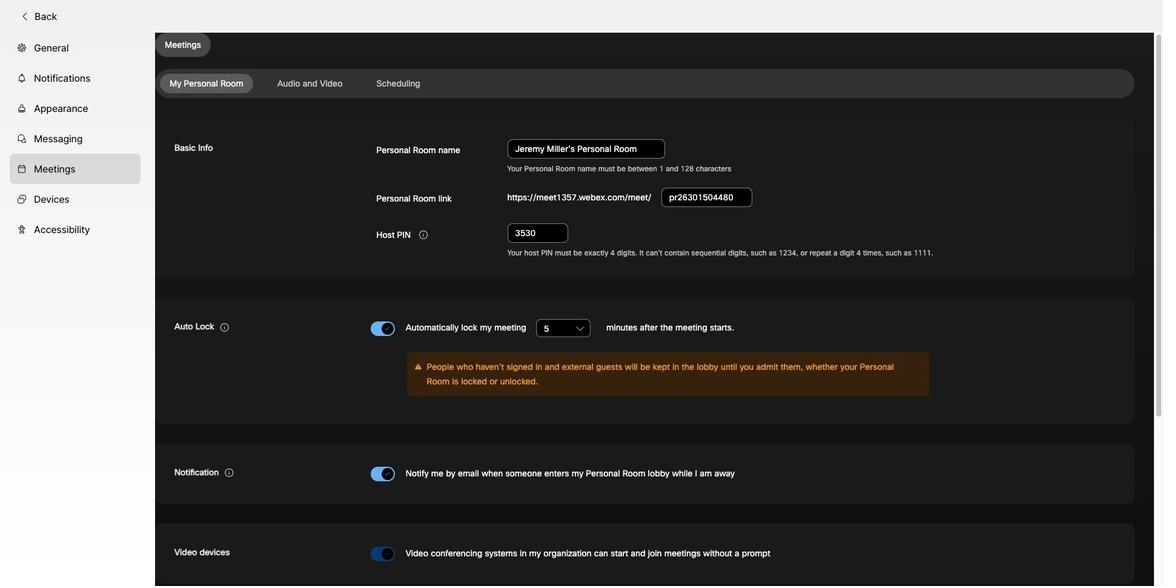 Task type: describe. For each thing, give the bounding box(es) containing it.
notifications tab
[[10, 63, 141, 93]]

meetings tab
[[10, 154, 141, 184]]

devices tab
[[10, 184, 141, 214]]

appearance tab
[[10, 93, 141, 124]]



Task type: locate. For each thing, give the bounding box(es) containing it.
settings navigation
[[0, 33, 155, 587]]

messaging tab
[[10, 124, 141, 154]]

accessibility tab
[[10, 214, 141, 245]]

general tab
[[10, 33, 141, 63]]



Task type: vqa. For each thing, say whether or not it's contained in the screenshot.
Webex tab list
no



